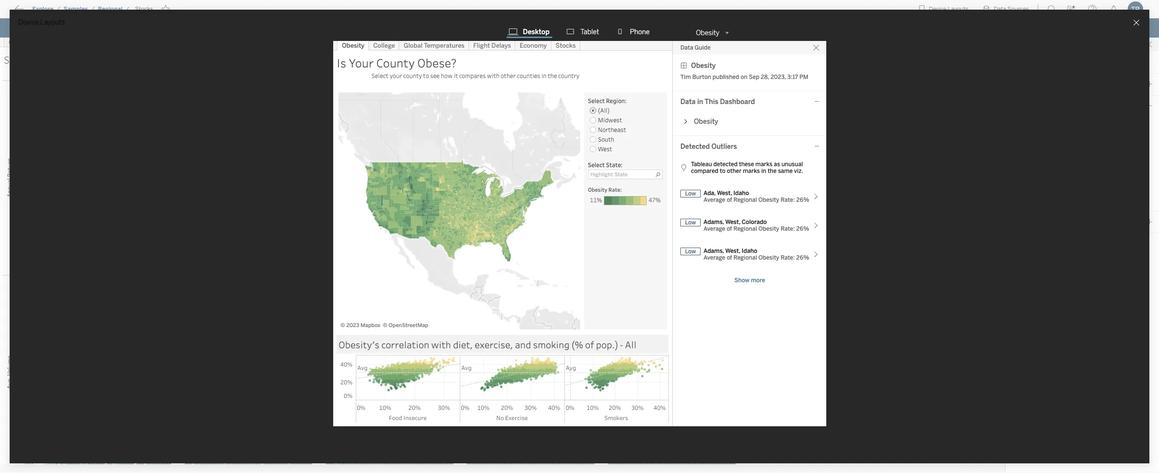 Task type: vqa. For each thing, say whether or not it's contained in the screenshot.
Decade
no



Task type: locate. For each thing, give the bounding box(es) containing it.
regional link
[[98, 5, 123, 13]]

/ left stocks
[[126, 6, 129, 13]]

2 horizontal spatial /
[[126, 6, 129, 13]]

/ right the samples link
[[91, 6, 95, 13]]

tab list
[[501, 27, 659, 39]]

/ right "to"
[[57, 6, 60, 13]]

phone button
[[614, 27, 653, 37]]

content
[[53, 7, 83, 16]]

tablet button
[[564, 27, 602, 37]]

skip to content link
[[23, 5, 98, 18]]

0 horizontal spatial /
[[57, 6, 60, 13]]

samples
[[64, 6, 88, 13]]

explore link
[[32, 5, 54, 13]]

/
[[57, 6, 60, 13], [91, 6, 95, 13], [126, 6, 129, 13]]

samples link
[[63, 5, 89, 13]]

2 / from the left
[[91, 6, 95, 13]]

1 horizontal spatial /
[[91, 6, 95, 13]]

stocks element
[[132, 6, 156, 13]]

to
[[43, 7, 51, 16]]



Task type: describe. For each thing, give the bounding box(es) containing it.
stocks
[[135, 6, 153, 13]]

desktop button
[[507, 27, 553, 38]]

3 / from the left
[[126, 6, 129, 13]]

explore
[[32, 6, 54, 13]]

obesity
[[696, 29, 720, 37]]

tablet
[[581, 28, 599, 36]]

skip to content
[[25, 7, 83, 16]]

layouts
[[40, 18, 65, 26]]

regional
[[98, 6, 123, 13]]

desktop
[[523, 28, 550, 36]]

tab list containing desktop
[[501, 27, 659, 39]]

device
[[18, 18, 39, 26]]

phone
[[630, 28, 650, 36]]

obesity button
[[692, 27, 732, 39]]

1 / from the left
[[57, 6, 60, 13]]

explore / samples / regional /
[[32, 6, 129, 13]]

device layouts
[[18, 18, 65, 26]]

skip
[[25, 7, 41, 16]]



